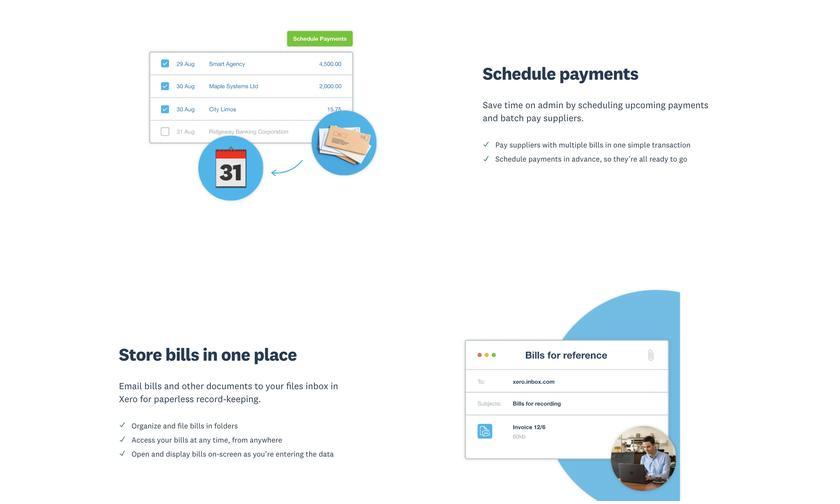 Task type: vqa. For each thing, say whether or not it's contained in the screenshot.
subscription.
no



Task type: locate. For each thing, give the bounding box(es) containing it.
file
[[178, 422, 188, 431]]

0 vertical spatial to
[[671, 154, 678, 164]]

you're
[[253, 450, 274, 459]]

0 vertical spatial payments
[[560, 62, 639, 84]]

1 horizontal spatial one
[[614, 140, 626, 150]]

1 horizontal spatial to
[[671, 154, 678, 164]]

0 horizontal spatial to
[[255, 381, 264, 392]]

bills right file
[[190, 422, 204, 431]]

suppliers
[[510, 140, 541, 150]]

your up display
[[157, 436, 172, 445]]

pay suppliers with multiple bills in one simple transaction
[[496, 140, 691, 150]]

your left files
[[266, 381, 284, 392]]

on-
[[208, 450, 219, 459]]

suppliers.
[[544, 112, 585, 124]]

schedule
[[483, 62, 556, 84], [496, 154, 527, 164]]

xero
[[119, 394, 138, 405]]

and inside save time on admin by scheduling upcoming payments and batch pay suppliers.
[[483, 112, 499, 124]]

store bills in one place
[[119, 344, 297, 366]]

email
[[119, 381, 142, 392]]

payments for schedule payments in advance, so they're all ready to go
[[529, 154, 562, 164]]

and down save
[[483, 112, 499, 124]]

to up keeping.
[[255, 381, 264, 392]]

by
[[566, 99, 576, 111]]

one up the documents
[[221, 344, 250, 366]]

included image for access your bills at any time, from anywhere
[[119, 437, 126, 443]]

batch
[[501, 112, 525, 124]]

time,
[[213, 436, 230, 445]]

2 vertical spatial payments
[[529, 154, 562, 164]]

the
[[306, 450, 317, 459]]

included image
[[483, 141, 490, 148], [483, 155, 490, 162], [119, 423, 126, 429], [119, 437, 126, 443]]

bills left on-
[[192, 450, 206, 459]]

bills inside email bills and other documents to your files inbox in xero for paperless record-keeping.
[[144, 381, 162, 392]]

payments
[[560, 62, 639, 84], [669, 99, 709, 111], [529, 154, 562, 164]]

1 vertical spatial your
[[157, 436, 172, 445]]

display
[[166, 450, 190, 459]]

documents
[[206, 381, 253, 392]]

one
[[614, 140, 626, 150], [221, 344, 250, 366]]

0 vertical spatial your
[[266, 381, 284, 392]]

0 horizontal spatial one
[[221, 344, 250, 366]]

from
[[232, 436, 248, 445]]

paperless
[[154, 394, 194, 405]]

1 vertical spatial schedule
[[496, 154, 527, 164]]

transaction
[[653, 140, 691, 150]]

bills up 'other'
[[166, 344, 199, 366]]

schedule down pay
[[496, 154, 527, 164]]

and up paperless
[[164, 381, 180, 392]]

data
[[319, 450, 334, 459]]

a bill that's been emailed to the business's xero inbox is stored in the files library. image
[[423, 281, 711, 502], [423, 281, 711, 502]]

in
[[606, 140, 612, 150], [564, 154, 570, 164], [203, 344, 218, 366], [331, 381, 339, 392], [206, 422, 213, 431]]

as
[[244, 450, 251, 459]]

schedule for schedule payments
[[483, 62, 556, 84]]

1 horizontal spatial your
[[266, 381, 284, 392]]

in inside email bills and other documents to your files inbox in xero for paperless record-keeping.
[[331, 381, 339, 392]]

email bills and other documents to your files inbox in xero for paperless record-keeping.
[[119, 381, 339, 405]]

1 vertical spatial payments
[[669, 99, 709, 111]]

entering
[[276, 450, 304, 459]]

bills up for
[[144, 381, 162, 392]]

0 vertical spatial schedule
[[483, 62, 556, 84]]

and
[[483, 112, 499, 124], [164, 381, 180, 392], [163, 422, 176, 431], [151, 450, 164, 459]]

your
[[266, 381, 284, 392], [157, 436, 172, 445]]

schedule for schedule payments in advance, so they're all ready to go
[[496, 154, 527, 164]]

0 horizontal spatial your
[[157, 436, 172, 445]]

time
[[505, 99, 524, 111]]

go
[[680, 154, 688, 164]]

schedule payments
[[483, 62, 639, 84]]

save time on admin by scheduling upcoming payments and batch pay suppliers.
[[483, 99, 709, 124]]

on
[[526, 99, 536, 111]]

to left go
[[671, 154, 678, 164]]

payments for schedule payments
[[560, 62, 639, 84]]

pay
[[496, 140, 508, 150]]

bills
[[590, 140, 604, 150], [166, 344, 199, 366], [144, 381, 162, 392], [190, 422, 204, 431], [174, 436, 188, 445], [192, 450, 206, 459]]

payments inside save time on admin by scheduling upcoming payments and batch pay suppliers.
[[669, 99, 709, 111]]

place
[[254, 344, 297, 366]]

schedule up time
[[483, 62, 556, 84]]

1 vertical spatial to
[[255, 381, 264, 392]]

a list of outstanding bills displays in xero so the business can schedule the date on which to pay each one. image
[[119, 21, 407, 211], [119, 21, 407, 211]]

included image for schedule payments in advance, so they're all ready to go
[[483, 155, 490, 162]]

one up the 'they're'
[[614, 140, 626, 150]]

keeping.
[[226, 394, 261, 405]]

and inside email bills and other documents to your files inbox in xero for paperless record-keeping.
[[164, 381, 180, 392]]

to
[[671, 154, 678, 164], [255, 381, 264, 392]]



Task type: describe. For each thing, give the bounding box(es) containing it.
upcoming
[[626, 99, 666, 111]]

and right open
[[151, 450, 164, 459]]

access your bills at any time, from anywhere
[[132, 436, 282, 445]]

your inside email bills and other documents to your files inbox in xero for paperless record-keeping.
[[266, 381, 284, 392]]

all
[[640, 154, 648, 164]]

other
[[182, 381, 204, 392]]

included image
[[119, 451, 126, 457]]

open and display bills on-screen as you're entering the data
[[132, 450, 334, 459]]

folders
[[214, 422, 238, 431]]

inbox
[[306, 381, 329, 392]]

files
[[286, 381, 304, 392]]

pay
[[527, 112, 542, 124]]

record-
[[196, 394, 226, 405]]

access
[[132, 436, 155, 445]]

bills up schedule payments in advance, so they're all ready to go
[[590, 140, 604, 150]]

for
[[140, 394, 152, 405]]

so
[[604, 154, 612, 164]]

bills left at
[[174, 436, 188, 445]]

save
[[483, 99, 503, 111]]

multiple
[[559, 140, 588, 150]]

advance,
[[572, 154, 602, 164]]

with
[[543, 140, 558, 150]]

store
[[119, 344, 162, 366]]

schedule payments in advance, so they're all ready to go
[[496, 154, 688, 164]]

they're
[[614, 154, 638, 164]]

included image for pay suppliers with multiple bills in one simple transaction
[[483, 141, 490, 148]]

organize and file bills in folders
[[132, 422, 238, 431]]

to inside email bills and other documents to your files inbox in xero for paperless record-keeping.
[[255, 381, 264, 392]]

0 vertical spatial one
[[614, 140, 626, 150]]

any
[[199, 436, 211, 445]]

and left file
[[163, 422, 176, 431]]

open
[[132, 450, 150, 459]]

scheduling
[[579, 99, 623, 111]]

screen
[[219, 450, 242, 459]]

anywhere
[[250, 436, 282, 445]]

included image for organize and file bills in folders
[[119, 423, 126, 429]]

admin
[[539, 99, 564, 111]]

1 vertical spatial one
[[221, 344, 250, 366]]

ready
[[650, 154, 669, 164]]

simple
[[628, 140, 651, 150]]

organize
[[132, 422, 161, 431]]

at
[[190, 436, 197, 445]]



